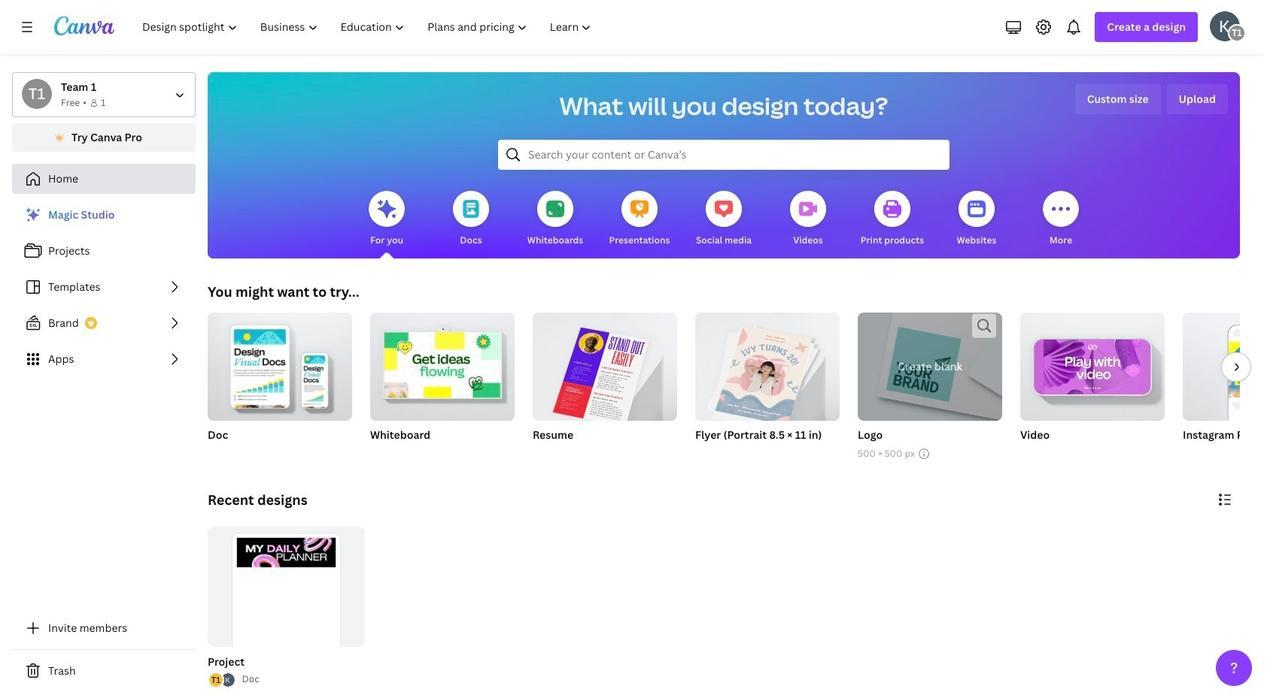 Task type: describe. For each thing, give the bounding box(es) containing it.
1 horizontal spatial team 1 element
[[1228, 24, 1246, 42]]

top level navigation element
[[132, 12, 605, 42]]

kendall parks image
[[1210, 11, 1240, 41]]

1 vertical spatial list
[[208, 673, 236, 690]]

team 1 image for rightmost team 1 element
[[1228, 24, 1246, 42]]



Task type: locate. For each thing, give the bounding box(es) containing it.
group
[[208, 307, 352, 462], [208, 307, 352, 421], [370, 307, 515, 462], [370, 307, 515, 421], [533, 307, 677, 462], [533, 307, 677, 428], [695, 307, 840, 462], [695, 307, 840, 426], [858, 313, 1002, 462], [858, 313, 1002, 421], [1020, 313, 1165, 462], [1020, 313, 1165, 421], [1183, 313, 1264, 462], [1183, 313, 1264, 421], [205, 527, 365, 690], [208, 527, 365, 687]]

team 1 element
[[1228, 24, 1246, 42], [22, 79, 52, 109]]

Switch to another team button
[[12, 72, 196, 117]]

1 horizontal spatial list
[[208, 673, 236, 690]]

0 vertical spatial team 1 image
[[1228, 24, 1246, 42]]

1 vertical spatial team 1 element
[[22, 79, 52, 109]]

None search field
[[498, 140, 950, 170]]

0 horizontal spatial list
[[12, 200, 196, 375]]

list
[[12, 200, 196, 375], [208, 673, 236, 690]]

1 horizontal spatial team 1 image
[[1228, 24, 1246, 42]]

0 horizontal spatial team 1 element
[[22, 79, 52, 109]]

0 horizontal spatial team 1 image
[[22, 79, 52, 109]]

1 vertical spatial team 1 image
[[22, 79, 52, 109]]

team 1 image for team 1 element in switch to another team button
[[22, 79, 52, 109]]

team 1 element inside switch to another team button
[[22, 79, 52, 109]]

Search search field
[[528, 141, 919, 169]]

0 vertical spatial list
[[12, 200, 196, 375]]

team 1 image inside switch to another team button
[[22, 79, 52, 109]]

0 vertical spatial team 1 element
[[1228, 24, 1246, 42]]

team 1 image
[[1228, 24, 1246, 42], [22, 79, 52, 109]]



Task type: vqa. For each thing, say whether or not it's contained in the screenshot.
Take your brand and business to the next level with Canva's Facebook ad templates—fully customizable to suit any brand or business!
no



